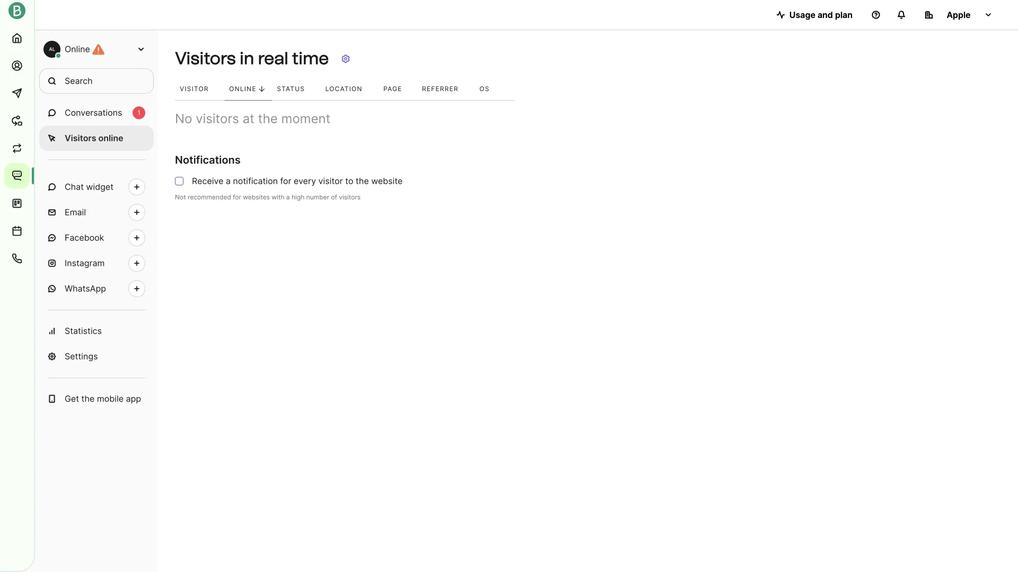 Task type: locate. For each thing, give the bounding box(es) containing it.
status
[[277, 85, 305, 93]]

search
[[65, 76, 93, 86]]

visitors right the of
[[339, 194, 361, 201]]

facebook link
[[39, 225, 154, 251]]

statistics link
[[39, 319, 154, 344]]

1 horizontal spatial the
[[258, 111, 278, 127]]

the
[[258, 111, 278, 127], [356, 176, 369, 187], [81, 394, 95, 404]]

get
[[65, 394, 79, 404]]

notification
[[233, 176, 278, 187]]

email link
[[39, 200, 154, 225]]

0 horizontal spatial online
[[65, 44, 90, 54]]

websites
[[243, 194, 270, 201]]

number
[[306, 194, 329, 201]]

1 vertical spatial for
[[233, 194, 241, 201]]

online
[[65, 44, 90, 54], [229, 85, 257, 93]]

online right al
[[65, 44, 90, 54]]

a right with
[[286, 194, 290, 201]]

visitors online link
[[39, 126, 154, 151]]

settings
[[65, 352, 98, 362]]

whatsapp
[[65, 284, 106, 294]]

1 vertical spatial the
[[356, 176, 369, 187]]

the right at
[[258, 111, 278, 127]]

settings link
[[39, 344, 154, 370]]

0 vertical spatial visitors
[[175, 48, 236, 68]]

online
[[98, 133, 123, 143]]

2 horizontal spatial the
[[356, 176, 369, 187]]

with
[[272, 194, 285, 201]]

search link
[[39, 68, 154, 94]]

0 vertical spatial visitors
[[196, 111, 239, 127]]

usage and plan button
[[768, 4, 861, 25]]

1 horizontal spatial online
[[229, 85, 257, 93]]

os button
[[475, 78, 504, 101]]

whatsapp link
[[39, 276, 154, 302]]

visitors in real time
[[175, 48, 329, 68]]

apple button
[[917, 4, 1001, 25]]

for
[[280, 176, 291, 187], [233, 194, 241, 201]]

1 vertical spatial a
[[286, 194, 290, 201]]

0 vertical spatial for
[[280, 176, 291, 187]]

visitors down conversations
[[65, 133, 96, 143]]

2 vertical spatial the
[[81, 394, 95, 404]]

real
[[258, 48, 288, 68]]

in
[[240, 48, 254, 68]]

0 vertical spatial online
[[65, 44, 90, 54]]

no
[[175, 111, 192, 127]]

visitors up visitor button
[[175, 48, 236, 68]]

to
[[345, 176, 353, 187]]

visitors
[[196, 111, 239, 127], [339, 194, 361, 201]]

chat
[[65, 182, 84, 192]]

mobile
[[97, 394, 124, 404]]

online button
[[225, 78, 272, 101]]

visitors
[[175, 48, 236, 68], [65, 133, 96, 143]]

a right receive
[[226, 176, 231, 187]]

instagram
[[65, 258, 105, 269]]

high
[[292, 194, 305, 201]]

the right to
[[356, 176, 369, 187]]

visitors left at
[[196, 111, 239, 127]]

a
[[226, 176, 231, 187], [286, 194, 290, 201]]

receive
[[192, 176, 224, 187]]

online up at
[[229, 85, 257, 93]]

for up with
[[280, 176, 291, 187]]

1 vertical spatial visitors
[[65, 133, 96, 143]]

visitor button
[[175, 78, 225, 101]]

1 horizontal spatial visitors
[[339, 194, 361, 201]]

status button
[[272, 78, 321, 101]]

app
[[126, 394, 141, 404]]

the right get
[[81, 394, 95, 404]]

0 horizontal spatial visitors
[[65, 133, 96, 143]]

0 horizontal spatial for
[[233, 194, 241, 201]]

for left "websites"
[[233, 194, 241, 201]]

visitors for visitors in real time
[[175, 48, 236, 68]]

0 vertical spatial a
[[226, 176, 231, 187]]

apple
[[947, 10, 971, 20]]

1 horizontal spatial a
[[286, 194, 290, 201]]

visitors inside the visitors online 'link'
[[65, 133, 96, 143]]

1 vertical spatial online
[[229, 85, 257, 93]]

and
[[818, 10, 833, 20]]

1 horizontal spatial visitors
[[175, 48, 236, 68]]

visitor
[[319, 176, 343, 187]]



Task type: vqa. For each thing, say whether or not it's contained in the screenshot.
Average
no



Task type: describe. For each thing, give the bounding box(es) containing it.
visitors online
[[65, 133, 123, 143]]

plan
[[835, 10, 853, 20]]

receive a notification for every visitor to the website
[[192, 176, 403, 187]]

usage and plan
[[790, 10, 853, 20]]

page
[[384, 85, 402, 93]]

widget
[[86, 182, 114, 192]]

0 horizontal spatial the
[[81, 394, 95, 404]]

no visitors at the moment
[[175, 111, 331, 127]]

conversations
[[65, 108, 122, 118]]

1 vertical spatial visitors
[[339, 194, 361, 201]]

website
[[371, 176, 403, 187]]

page button
[[379, 78, 417, 101]]

not
[[175, 194, 186, 201]]

get the mobile app link
[[39, 387, 154, 412]]

0 vertical spatial the
[[258, 111, 278, 127]]

0 horizontal spatial visitors
[[196, 111, 239, 127]]

time
[[292, 48, 329, 68]]

every
[[294, 176, 316, 187]]

notifications
[[175, 154, 241, 167]]

visitor
[[180, 85, 209, 93]]

referrer button
[[417, 78, 475, 101]]

1
[[137, 109, 140, 117]]

statistics
[[65, 326, 102, 337]]

get the mobile app
[[65, 394, 141, 404]]

al
[[49, 46, 55, 52]]

usage
[[790, 10, 816, 20]]

facebook
[[65, 233, 104, 243]]

recommended
[[188, 194, 231, 201]]

of
[[331, 194, 337, 201]]

1 horizontal spatial for
[[280, 176, 291, 187]]

chat widget link
[[39, 175, 154, 200]]

moment
[[281, 111, 331, 127]]

at
[[243, 111, 255, 127]]

location button
[[321, 78, 379, 101]]

0 horizontal spatial a
[[226, 176, 231, 187]]

instagram link
[[39, 251, 154, 276]]

not recommended for websites with a high number of visitors
[[175, 194, 361, 201]]

location
[[325, 85, 363, 93]]

email
[[65, 207, 86, 218]]

chat widget
[[65, 182, 114, 192]]

online inside online button
[[229, 85, 257, 93]]

referrer
[[422, 85, 459, 93]]

visitors for visitors online
[[65, 133, 96, 143]]

os
[[480, 85, 490, 93]]



